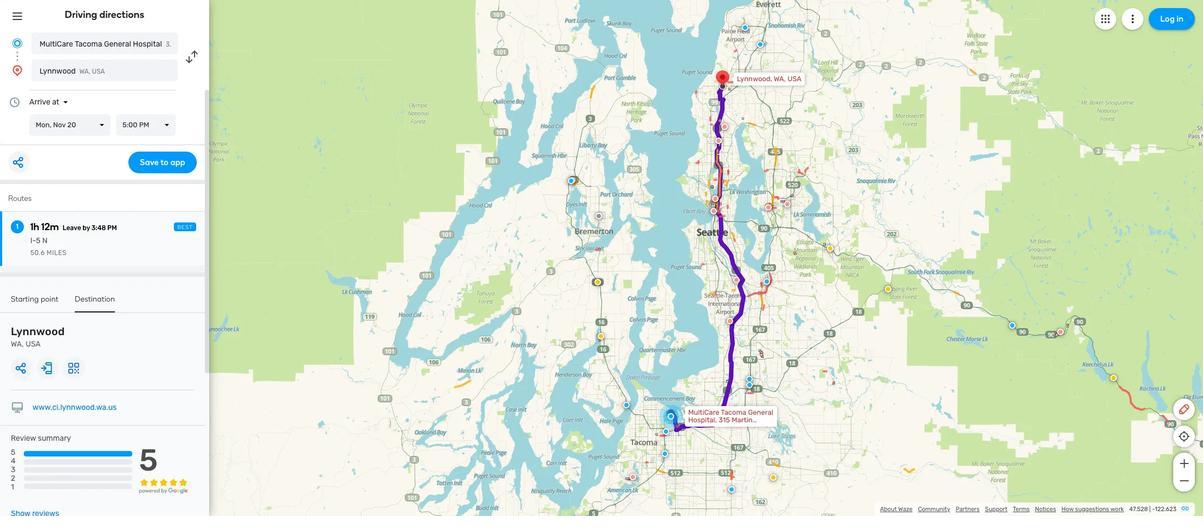 Task type: locate. For each thing, give the bounding box(es) containing it.
lynnwood,
[[737, 75, 772, 83]]

5 for 5
[[139, 443, 158, 479]]

pm
[[139, 121, 149, 129], [107, 224, 117, 232]]

wa, down starting point button
[[11, 340, 24, 349]]

122.623
[[1155, 506, 1176, 513]]

1 horizontal spatial hazard image
[[1110, 375, 1117, 381]]

about
[[880, 506, 897, 513]]

by
[[83, 224, 90, 232]]

lynnwood
[[40, 67, 76, 76], [11, 325, 65, 338]]

notices link
[[1035, 506, 1056, 513]]

usa down multicare tacoma general hospital
[[92, 68, 105, 75]]

partners link
[[956, 506, 980, 513]]

usa
[[92, 68, 105, 75], [787, 75, 801, 83], [26, 340, 41, 349]]

destination button
[[75, 295, 115, 313]]

2 horizontal spatial 5
[[139, 443, 158, 479]]

1 vertical spatial hazard image
[[1110, 375, 1117, 381]]

lynnwood down starting point button
[[11, 325, 65, 338]]

3
[[11, 466, 15, 475]]

lynnwood wa, usa
[[40, 67, 105, 76], [11, 325, 65, 349]]

terms link
[[1013, 506, 1030, 513]]

1 vertical spatial pm
[[107, 224, 117, 232]]

0 vertical spatial 1
[[16, 222, 19, 231]]

0 vertical spatial lynnwood wa, usa
[[40, 67, 105, 76]]

pm inside 1h 12m leave by 3:48 pm
[[107, 224, 117, 232]]

zoom in image
[[1177, 457, 1191, 470]]

best
[[177, 224, 193, 231]]

summary
[[38, 434, 71, 443]]

wa, right lynnwood,
[[774, 75, 786, 83]]

0 vertical spatial hazard image
[[885, 286, 891, 293]]

pm inside list box
[[139, 121, 149, 129]]

1h 12m leave by 3:48 pm
[[30, 221, 117, 233]]

lynnwood wa, usa down starting point button
[[11, 325, 65, 349]]

0 horizontal spatial pm
[[107, 224, 117, 232]]

zoom out image
[[1177, 475, 1191, 488]]

location image
[[11, 64, 24, 77]]

road closed image
[[715, 138, 722, 144], [784, 201, 791, 208], [765, 204, 772, 211], [1057, 329, 1064, 335], [630, 474, 636, 481]]

community
[[918, 506, 950, 513]]

usa down starting point button
[[26, 340, 41, 349]]

hazard image
[[827, 245, 833, 252], [594, 279, 601, 286], [598, 333, 604, 340], [770, 475, 777, 481]]

1 horizontal spatial wa,
[[79, 68, 90, 75]]

miles
[[47, 249, 67, 257]]

1 down 3
[[11, 483, 14, 492]]

0 horizontal spatial 1
[[11, 483, 14, 492]]

destination
[[75, 295, 115, 304]]

0 vertical spatial lynnwood
[[40, 67, 76, 76]]

www.ci.lynnwood.wa.us
[[33, 403, 117, 412]]

pm right 5:00
[[139, 121, 149, 129]]

5 inside 5 4 3 2 1
[[11, 448, 15, 457]]

5
[[36, 236, 40, 245], [139, 443, 158, 479], [11, 448, 15, 457]]

nov
[[53, 121, 66, 129]]

police image
[[569, 177, 575, 184], [568, 178, 574, 184], [764, 279, 770, 285], [746, 376, 753, 383], [746, 382, 753, 389], [663, 429, 669, 435], [662, 451, 668, 457], [728, 487, 735, 493]]

3:48
[[91, 224, 106, 232]]

47.528
[[1129, 506, 1148, 513]]

1 horizontal spatial 5
[[36, 236, 40, 245]]

0 horizontal spatial 5
[[11, 448, 15, 457]]

multicare tacoma general hospital
[[40, 40, 162, 49]]

directions
[[99, 9, 144, 21]]

terms
[[1013, 506, 1030, 513]]

lynnwood wa, usa down the "multicare"
[[40, 67, 105, 76]]

starting point button
[[11, 295, 59, 312]]

-
[[1152, 506, 1155, 513]]

www.ci.lynnwood.wa.us link
[[33, 403, 117, 412]]

5 inside i-5 n 50.6 miles
[[36, 236, 40, 245]]

notices
[[1035, 506, 1056, 513]]

police image
[[742, 24, 748, 31], [757, 41, 764, 48], [1009, 322, 1016, 329], [623, 402, 630, 409], [574, 516, 580, 516]]

1 left the "1h"
[[16, 222, 19, 231]]

about waze link
[[880, 506, 913, 513]]

review
[[11, 434, 36, 443]]

pm right 3:48 on the top left
[[107, 224, 117, 232]]

support link
[[985, 506, 1007, 513]]

computer image
[[11, 402, 24, 415]]

wa,
[[79, 68, 90, 75], [774, 75, 786, 83], [11, 340, 24, 349]]

1 horizontal spatial 1
[[16, 222, 19, 231]]

wa, down tacoma
[[79, 68, 90, 75]]

lynnwood down the "multicare"
[[40, 67, 76, 76]]

tacoma
[[75, 40, 102, 49]]

starting
[[11, 295, 39, 304]]

road closed image
[[721, 124, 728, 130], [712, 196, 719, 202], [710, 208, 717, 215], [733, 277, 740, 283], [727, 318, 733, 325]]

1 vertical spatial lynnwood
[[11, 325, 65, 338]]

|
[[1149, 506, 1151, 513]]

0 vertical spatial pm
[[139, 121, 149, 129]]

leave
[[63, 224, 81, 232]]

mon, nov 20 list box
[[29, 114, 111, 136]]

general
[[104, 40, 131, 49]]

hazard image
[[885, 286, 891, 293], [1110, 375, 1117, 381]]

1h
[[30, 221, 39, 233]]

1 horizontal spatial pm
[[139, 121, 149, 129]]

i-
[[30, 236, 36, 245]]

usa right lynnwood,
[[787, 75, 801, 83]]

1 vertical spatial 1
[[11, 483, 14, 492]]

1
[[16, 222, 19, 231], [11, 483, 14, 492]]

2
[[11, 474, 15, 484]]

pencil image
[[1178, 403, 1191, 416]]



Task type: vqa. For each thing, say whether or not it's contained in the screenshot.
|
yes



Task type: describe. For each thing, give the bounding box(es) containing it.
arrive at
[[29, 98, 59, 107]]

1 horizontal spatial usa
[[92, 68, 105, 75]]

0 horizontal spatial hazard image
[[885, 286, 891, 293]]

partners
[[956, 506, 980, 513]]

5:00
[[122, 121, 137, 129]]

n
[[42, 236, 48, 245]]

how
[[1061, 506, 1074, 513]]

accident image
[[596, 213, 602, 219]]

2 horizontal spatial wa,
[[774, 75, 786, 83]]

20
[[67, 121, 76, 129]]

clock image
[[8, 96, 21, 109]]

support
[[985, 506, 1007, 513]]

0 horizontal spatial usa
[[26, 340, 41, 349]]

1 inside 5 4 3 2 1
[[11, 483, 14, 492]]

community link
[[918, 506, 950, 513]]

mon,
[[36, 121, 51, 129]]

1 vertical spatial lynnwood wa, usa
[[11, 325, 65, 349]]

about waze community partners support terms notices how suggestions work 47.528 | -122.623
[[880, 506, 1176, 513]]

waze
[[898, 506, 913, 513]]

point
[[41, 295, 59, 304]]

driving directions
[[65, 9, 144, 21]]

0 horizontal spatial wa,
[[11, 340, 24, 349]]

12m
[[41, 221, 59, 233]]

arrive
[[29, 98, 50, 107]]

hospital
[[133, 40, 162, 49]]

lynnwood, wa, usa
[[737, 75, 801, 83]]

2 horizontal spatial usa
[[787, 75, 801, 83]]

mon, nov 20
[[36, 121, 76, 129]]

driving
[[65, 9, 97, 21]]

suggestions
[[1075, 506, 1109, 513]]

current location image
[[11, 37, 24, 50]]

50.6
[[30, 249, 45, 257]]

starting point
[[11, 295, 59, 304]]

5 4 3 2 1
[[11, 448, 16, 492]]

routes
[[8, 194, 32, 203]]

5 for 5 4 3 2 1
[[11, 448, 15, 457]]

link image
[[1181, 505, 1189, 513]]

5:00 pm list box
[[116, 114, 176, 136]]

how suggestions work link
[[1061, 506, 1124, 513]]

i-5 n 50.6 miles
[[30, 236, 67, 257]]

review summary
[[11, 434, 71, 443]]

multicare
[[40, 40, 73, 49]]

at
[[52, 98, 59, 107]]

multicare tacoma general hospital button
[[31, 33, 178, 54]]

4
[[11, 457, 16, 466]]

work
[[1110, 506, 1124, 513]]

5:00 pm
[[122, 121, 149, 129]]



